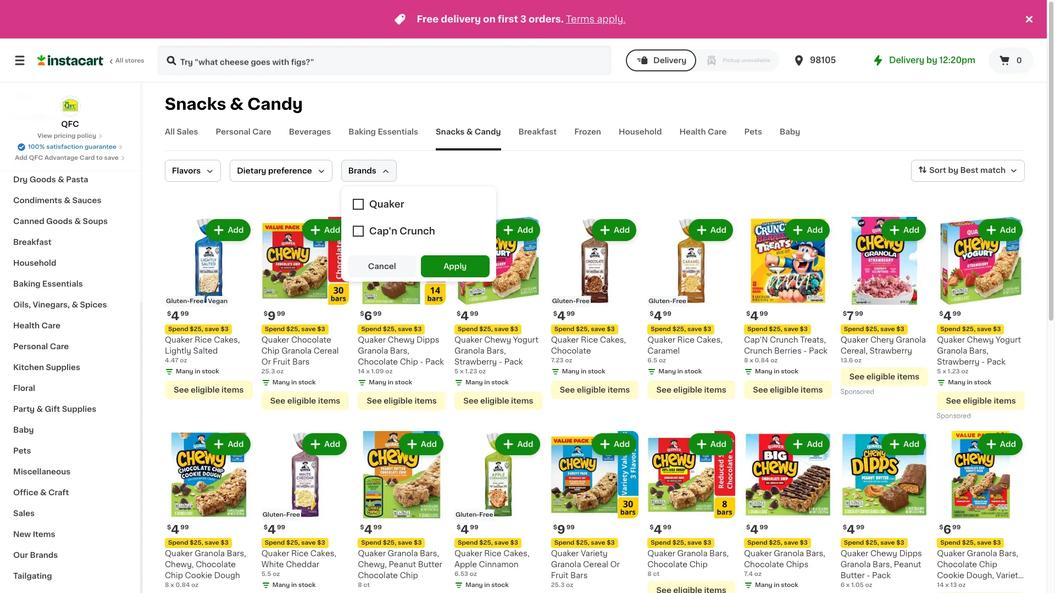 Task type: vqa. For each thing, say whether or not it's contained in the screenshot.
rightmost 42
no



Task type: locate. For each thing, give the bounding box(es) containing it.
1 vertical spatial variety
[[997, 572, 1023, 580]]

goods
[[30, 176, 56, 184], [46, 218, 73, 225]]

party & gift supplies
[[13, 406, 96, 413]]

limited time offer region
[[0, 0, 1023, 38]]

quaker chewy dipps granola bars, peanut butter - pack 6 x 1.05 oz
[[841, 550, 922, 589]]

beverages up cider
[[34, 113, 76, 121]]

supplies down floral link
[[62, 406, 96, 413]]

chip inside quaker granola bars, chocolate chip cookie dough, variety pack, value pack
[[979, 561, 998, 569]]

free up quaker rice cakes, white cheddar 5.5 oz
[[286, 513, 300, 519]]

rice inside quaker rice cakes, white cheddar 5.5 oz
[[291, 550, 309, 558]]

add qfc advantage card to save
[[15, 155, 119, 161]]

1 horizontal spatial delivery
[[889, 56, 925, 64]]

all sales
[[165, 128, 198, 136]]

chewy, for chocolate
[[358, 561, 387, 569]]

baking up brands 'dropdown button'
[[349, 128, 376, 136]]

1 horizontal spatial ct
[[653, 572, 660, 578]]

0 horizontal spatial $ 6 99
[[360, 310, 382, 322]]

1 horizontal spatial baking essentials link
[[349, 126, 418, 151]]

0 vertical spatial personal
[[216, 128, 251, 136]]

1 horizontal spatial yogurt
[[996, 336, 1021, 344]]

cakes, for quaker rice cakes, white cheddar
[[311, 550, 337, 558]]

gluten- for quaker rice cakes, white cheddar
[[263, 513, 286, 519]]

0 vertical spatial candy
[[247, 96, 303, 112]]

2 vertical spatial 6
[[841, 583, 845, 589]]

14 left 1.09
[[358, 369, 365, 375]]

1 vertical spatial bars
[[571, 572, 588, 580]]

9
[[268, 310, 276, 322], [557, 525, 565, 536]]

goods up condiments
[[30, 176, 56, 184]]

cakes, for quaker rice cakes, chocolate
[[600, 336, 626, 344]]

delivery for delivery
[[654, 57, 687, 64]]

1 vertical spatial snacks
[[436, 128, 465, 136]]

ct inside quaker granola bars, chewy, peanut butter chocolate chip 8 ct
[[364, 583, 370, 589]]

x inside cap'n crunch treats, crunch berries - pack 8 x 0.84 oz
[[750, 358, 754, 364]]

6 up quaker granola bars, chocolate chip cookie dough, variety pack, value pack
[[944, 525, 952, 536]]

bars, inside quaker chewy dipps granola bars, peanut butter - pack 6 x 1.05 oz
[[873, 561, 892, 569]]

6.5
[[648, 358, 658, 364]]

gluten- up apple
[[456, 513, 480, 519]]

baby inside baby link
[[13, 427, 34, 434]]

household right frozen
[[619, 128, 662, 136]]

breakfast link down canned goods & soups
[[7, 232, 134, 253]]

0 horizontal spatial snacks & candy
[[165, 96, 303, 112]]

cinnamon
[[479, 561, 519, 569]]

qfc inside add qfc advantage card to save 'link'
[[29, 155, 43, 161]]

gluten- up white at the bottom left
[[263, 513, 286, 519]]

or inside quaker chocolate chip granola cereal or fruit bars 25.3 oz
[[261, 358, 271, 366]]

gluten- for quaker rice cakes, chocolate
[[552, 298, 576, 304]]

instacart logo image
[[37, 54, 103, 67]]

view pricing policy
[[37, 133, 96, 139]]

bars, inside 'quaker granola bars, chocolate chip 8 ct'
[[710, 550, 729, 558]]

$25, inside the product group
[[866, 326, 879, 332]]

gluten- up caramel
[[649, 298, 673, 304]]

peanut
[[389, 561, 416, 569], [894, 561, 922, 569]]

chip inside quaker chocolate chip granola cereal or fruit bars 25.3 oz
[[261, 347, 280, 355]]

dietary preference
[[237, 167, 312, 175]]

None search field
[[157, 45, 612, 76]]

rice inside "quaker rice cakes, caramel 6.5 oz"
[[678, 336, 695, 344]]

cakes, inside "quaker rice cakes, caramel 6.5 oz"
[[697, 336, 723, 344]]

quaker inside 'quaker granola bars, chocolate chip 8 ct'
[[648, 550, 676, 558]]

1 vertical spatial 9
[[557, 525, 565, 536]]

&
[[230, 96, 244, 112], [467, 128, 473, 136], [34, 134, 40, 142], [58, 176, 64, 184], [64, 197, 70, 204], [75, 218, 81, 225], [72, 301, 78, 309], [37, 406, 43, 413], [40, 489, 47, 497]]

qfc down 100%
[[29, 155, 43, 161]]

free for quaker rice cakes, apple cinnamon
[[480, 513, 493, 519]]

frozen link
[[575, 126, 601, 151]]

dipps inside quaker chewy dipps granola bars, peanut butter - pack 6 x 1.05 oz
[[900, 550, 922, 558]]

0 horizontal spatial by
[[927, 56, 938, 64]]

chewy, inside 'quaker granola bars, chewy, chocolate chip cookie dough 8 x 0.84 oz'
[[165, 561, 194, 569]]

goods for dry
[[30, 176, 56, 184]]

save inside 'link'
[[104, 155, 119, 161]]

gluten- left vegan
[[166, 298, 190, 304]]

0 horizontal spatial personal
[[13, 343, 48, 351]]

gluten-free up "quaker rice cakes, chocolate 7.23 oz"
[[552, 298, 590, 304]]

free up "quaker rice cakes, chocolate 7.23 oz"
[[576, 298, 590, 304]]

gluten-free up caramel
[[649, 298, 687, 304]]

8 inside 'quaker granola bars, chocolate chip 8 ct'
[[648, 572, 652, 578]]

1 1.23 from the left
[[465, 369, 477, 375]]

personal care link up dietary
[[216, 126, 271, 151]]

1 horizontal spatial breakfast
[[519, 128, 557, 136]]

quaker inside "quaker rice cakes, caramel 6.5 oz"
[[648, 336, 676, 344]]

1 vertical spatial candy
[[475, 128, 501, 136]]

5.5
[[261, 572, 271, 578]]

personal up dietary
[[216, 128, 251, 136]]

butter inside quaker granola bars, chewy, peanut butter chocolate chip 8 ct
[[418, 561, 442, 569]]

1 horizontal spatial baking essentials
[[349, 128, 418, 136]]

quaker rice cakes, white cheddar 5.5 oz
[[261, 550, 337, 578]]

product group containing 7
[[841, 217, 929, 398]]

Search field
[[158, 46, 611, 75]]

cookie inside 'quaker granola bars, chewy, chocolate chip cookie dough 8 x 0.84 oz'
[[185, 572, 212, 580]]

bars, inside quaker granola bars, chewy, peanut butter chocolate chip 8 ct
[[420, 550, 439, 558]]

25.3 inside quaker chocolate chip granola cereal or fruit bars 25.3 oz
[[261, 369, 275, 375]]

2 cookie from the left
[[937, 572, 965, 580]]

household down canned
[[13, 259, 56, 267]]

0 horizontal spatial cookie
[[185, 572, 212, 580]]

2 1.23 from the left
[[948, 369, 960, 375]]

sponsored badge image inside the product group
[[841, 389, 874, 396]]

product group
[[165, 217, 253, 399], [261, 217, 349, 410], [358, 217, 446, 410], [455, 217, 542, 410], [551, 217, 639, 399], [648, 217, 736, 399], [744, 217, 832, 399], [841, 217, 929, 398], [937, 217, 1025, 423], [165, 431, 253, 594], [261, 431, 349, 594], [358, 431, 446, 594], [455, 431, 542, 594], [551, 431, 639, 594], [648, 431, 736, 594], [744, 431, 832, 594], [841, 431, 929, 594], [937, 431, 1025, 594]]

goods for canned
[[46, 218, 73, 225]]

9 up 'quaker variety granola cereal or fruit bars 25.3 oz'
[[557, 525, 565, 536]]

1 horizontal spatial brands
[[348, 167, 376, 175]]

1 horizontal spatial 9
[[557, 525, 565, 536]]

1 vertical spatial goods
[[46, 218, 73, 225]]

household
[[619, 128, 662, 136], [13, 259, 56, 267]]

0 vertical spatial 25.3
[[261, 369, 275, 375]]

14
[[358, 369, 365, 375], [937, 583, 944, 589]]

1 vertical spatial baking
[[13, 280, 40, 288]]

policy
[[77, 133, 96, 139]]

butter left apple
[[418, 561, 442, 569]]

bars inside quaker chocolate chip granola cereal or fruit bars 25.3 oz
[[292, 358, 310, 366]]

free for quaker rice cakes, white cheddar
[[286, 513, 300, 519]]

candy
[[247, 96, 303, 112], [475, 128, 501, 136]]

by right sort
[[949, 167, 959, 174]]

crunch up berries
[[770, 336, 799, 344]]

satisfaction
[[46, 144, 83, 150]]

14 left "13"
[[937, 583, 944, 589]]

0 vertical spatial essentials
[[378, 128, 418, 136]]

$ 6 99
[[360, 310, 382, 322], [940, 525, 961, 536]]

butter up 1.05
[[841, 572, 865, 580]]

1 vertical spatial all
[[165, 128, 175, 136]]

2 peanut from the left
[[894, 561, 922, 569]]

personal care up kitchen supplies
[[13, 343, 69, 351]]

household link right the frozen link
[[619, 126, 662, 151]]

0 vertical spatial baby link
[[780, 126, 801, 151]]

0 vertical spatial sponsored badge image
[[841, 389, 874, 396]]

0 vertical spatial supplies
[[46, 364, 80, 372]]

$25,
[[190, 326, 203, 332], [480, 326, 493, 332], [769, 326, 783, 332], [286, 326, 300, 332], [383, 326, 397, 332], [576, 326, 590, 332], [673, 326, 686, 332], [866, 326, 879, 332], [962, 326, 976, 332], [190, 541, 203, 547], [480, 541, 493, 547], [769, 541, 783, 547], [286, 541, 300, 547], [383, 541, 397, 547], [576, 541, 590, 547], [673, 541, 686, 547], [866, 541, 879, 547], [962, 541, 976, 547]]

foods
[[52, 71, 76, 79]]

granola inside quaker chewy dipps granola bars, chocolate chip - pack 14 x 1.09 oz
[[358, 347, 388, 355]]

lightly
[[165, 347, 191, 355]]

all left stores
[[115, 58, 123, 64]]

quaker inside quaker chewy dipps granola bars, peanut butter - pack 6 x 1.05 oz
[[841, 550, 869, 558]]

0 horizontal spatial 5
[[455, 369, 459, 375]]

cakes,
[[214, 336, 240, 344], [600, 336, 626, 344], [697, 336, 723, 344], [504, 550, 530, 558], [311, 550, 337, 558]]

vegan
[[208, 298, 228, 304]]

sponsored badge image
[[841, 389, 874, 396], [937, 413, 971, 420]]

chocolate inside "quaker rice cakes, chocolate 7.23 oz"
[[551, 347, 591, 355]]

gluten- for quaker rice cakes, apple cinnamon
[[456, 513, 480, 519]]

6 left 1.05
[[841, 583, 845, 589]]

1 horizontal spatial personal
[[216, 128, 251, 136]]

0 horizontal spatial 0.84
[[176, 583, 190, 589]]

1 horizontal spatial or
[[610, 561, 620, 569]]

1 vertical spatial ct
[[364, 583, 370, 589]]

yogurt
[[513, 336, 539, 344], [996, 336, 1021, 344]]

6 up quaker chewy dipps granola bars, chocolate chip - pack 14 x 1.09 oz
[[364, 310, 372, 322]]

service type group
[[626, 49, 779, 71]]

1 vertical spatial or
[[610, 561, 620, 569]]

free up "quaker rice cakes, caramel 6.5 oz"
[[673, 298, 687, 304]]

1 chewy, from the left
[[165, 561, 194, 569]]

essentials up brands 'dropdown button'
[[378, 128, 418, 136]]

personal up the kitchen
[[13, 343, 48, 351]]

quaker granola bars, chocolate chip cookie dough, variety pack, value pack
[[937, 550, 1023, 591]]

gluten-free
[[552, 298, 590, 304], [649, 298, 687, 304], [456, 513, 493, 519], [263, 513, 300, 519]]

$ 6 99 up quaker chewy dipps granola bars, chocolate chip - pack 14 x 1.09 oz
[[360, 310, 382, 322]]

oz inside quaker chewy dipps granola bars, chocolate chip - pack 14 x 1.09 oz
[[386, 369, 393, 375]]

goods down condiments & sauces
[[46, 218, 73, 225]]

$ 9 99 up 'quaker variety granola cereal or fruit bars 25.3 oz'
[[553, 525, 575, 536]]

2 horizontal spatial 6
[[944, 525, 952, 536]]

0 horizontal spatial butter
[[418, 561, 442, 569]]

beverages up preference
[[289, 128, 331, 136]]

chewy inside quaker chewy dipps granola bars, chocolate chip - pack 14 x 1.09 oz
[[388, 336, 415, 344]]

all up flavors
[[165, 128, 175, 136]]

0.84 inside cap'n crunch treats, crunch berries - pack 8 x 0.84 oz
[[755, 358, 769, 364]]

caramel
[[648, 347, 680, 355]]

1 horizontal spatial household
[[619, 128, 662, 136]]

0
[[1017, 57, 1022, 64]]

add inside the product group
[[904, 226, 920, 234]]

eligible
[[867, 373, 896, 381], [191, 386, 220, 394], [770, 386, 799, 394], [577, 386, 606, 394], [674, 386, 703, 394], [480, 397, 509, 405], [287, 397, 316, 405], [384, 397, 413, 405], [963, 397, 992, 405]]

rice for caramel
[[678, 336, 695, 344]]

0 horizontal spatial or
[[261, 358, 271, 366]]

6 inside quaker chewy dipps granola bars, peanut butter - pack 6 x 1.05 oz
[[841, 583, 845, 589]]

0 horizontal spatial brands
[[30, 552, 58, 560]]

crunch
[[770, 336, 799, 344], [744, 347, 773, 355]]

bars
[[292, 358, 310, 366], [571, 572, 588, 580]]

- inside quaker chewy dipps granola bars, peanut butter - pack 6 x 1.05 oz
[[867, 572, 871, 580]]

by inside field
[[949, 167, 959, 174]]

baking essentials link up oils, vinegars, & spices
[[7, 274, 134, 295]]

crunch down cap'n
[[744, 347, 773, 355]]

dipps for chocolate
[[417, 336, 440, 344]]

variety
[[581, 550, 608, 558], [997, 572, 1023, 580]]

1 vertical spatial pets link
[[7, 441, 134, 462]]

apply
[[444, 263, 467, 270]]

essentials up oils, vinegars, & spices
[[42, 280, 83, 288]]

$ 6 99 up quaker granola bars, chocolate chip cookie dough, variety pack, value pack
[[940, 525, 961, 536]]

1 horizontal spatial essentials
[[378, 128, 418, 136]]

$ inside $ 7 99
[[843, 311, 847, 317]]

pack inside quaker granola bars, chocolate chip cookie dough, variety pack, value pack
[[983, 583, 1002, 591]]

1 horizontal spatial by
[[949, 167, 959, 174]]

by left 12:20pm
[[927, 56, 938, 64]]

by for delivery
[[927, 56, 938, 64]]

cakes, inside quaker rice cakes, apple cinnamon 6.53 oz
[[504, 550, 530, 558]]

0 vertical spatial bars
[[292, 358, 310, 366]]

gluten-free up apple
[[456, 513, 493, 519]]

98105
[[810, 56, 836, 64]]

1 vertical spatial $ 6 99
[[940, 525, 961, 536]]

preference
[[268, 167, 312, 175]]

1.09
[[371, 369, 384, 375]]

99 inside $ 7 99
[[855, 311, 864, 317]]

baking essentials up brands 'dropdown button'
[[349, 128, 418, 136]]

qfc logo image
[[60, 96, 81, 117]]

granola inside 'quaker granola bars, chewy, chocolate chip cookie dough 8 x 0.84 oz'
[[195, 550, 225, 558]]

1 horizontal spatial candy
[[475, 128, 501, 136]]

sort by
[[930, 167, 959, 174]]

cakes, for quaker rice cakes, caramel
[[697, 336, 723, 344]]

personal care up dietary
[[216, 128, 271, 136]]

chip inside quaker granola bars, chewy, peanut butter chocolate chip 8 ct
[[400, 572, 418, 580]]

supplies up floral link
[[46, 364, 80, 372]]

sales down the "office"
[[13, 510, 35, 518]]

0 vertical spatial pets
[[745, 128, 762, 136]]

0 vertical spatial personal care
[[216, 128, 271, 136]]

rice for apple
[[484, 550, 502, 558]]

1 horizontal spatial breakfast link
[[519, 126, 557, 151]]

1 vertical spatial health care
[[13, 322, 60, 330]]

quaker inside quaker chery granola cereal, strawberry 13.6 oz
[[841, 336, 869, 344]]

hard beverages
[[13, 113, 76, 121]]

quaker inside "quaker rice cakes, chocolate 7.23 oz"
[[551, 336, 579, 344]]

1 horizontal spatial 1.23
[[948, 369, 960, 375]]

x inside 'quaker granola bars, chewy, chocolate chip cookie dough 8 x 0.84 oz'
[[171, 583, 174, 589]]

$ 9 99 for quaker chocolate chip granola cereal or fruit bars
[[264, 310, 285, 322]]

baking essentials link up brands 'dropdown button'
[[349, 126, 418, 151]]

our brands
[[13, 552, 58, 560]]

1 peanut from the left
[[389, 561, 416, 569]]

pricing
[[54, 133, 76, 139]]

flavors
[[172, 167, 201, 175]]

gluten-free up white at the bottom left
[[263, 513, 300, 519]]

chocolate inside quaker granola bars, chocolate chips 7.4 oz
[[744, 561, 784, 569]]

breakfast
[[519, 128, 557, 136], [13, 239, 52, 246]]

quaker inside quaker rice cakes, lightly salted 4.47 oz
[[165, 336, 193, 344]]

household link up oils, vinegars, & spices 'link'
[[7, 253, 134, 274]]

chewy, inside quaker granola bars, chewy, peanut butter chocolate chip 8 ct
[[358, 561, 387, 569]]

gluten- up "quaker rice cakes, chocolate 7.23 oz"
[[552, 298, 576, 304]]

7.4
[[744, 572, 753, 578]]

treats,
[[800, 336, 826, 344]]

personal care
[[216, 128, 271, 136], [13, 343, 69, 351]]

1 horizontal spatial pets link
[[745, 126, 762, 151]]

1 vertical spatial qfc
[[29, 155, 43, 161]]

1 horizontal spatial fruit
[[551, 572, 569, 580]]

sales up flavors
[[177, 128, 198, 136]]

$ 6 99 for quaker chewy dipps granola bars, chocolate chip - pack
[[360, 310, 382, 322]]

x
[[750, 358, 754, 364], [460, 369, 464, 375], [366, 369, 370, 375], [943, 369, 947, 375], [171, 583, 174, 589], [846, 583, 850, 589], [946, 583, 949, 589]]

breakfast down canned
[[13, 239, 52, 246]]

ct inside 'quaker granola bars, chocolate chip 8 ct'
[[653, 572, 660, 578]]

qfc up view pricing policy link
[[61, 120, 79, 128]]

1 quaker chewy yogurt granola bars, strawberry - pack 5 x 1.23 oz from the left
[[455, 336, 539, 375]]

0 horizontal spatial personal care
[[13, 343, 69, 351]]

flavors button
[[165, 160, 221, 182]]

oz inside quaker chocolate chip granola cereal or fruit bars 25.3 oz
[[277, 369, 284, 375]]

cap'n
[[744, 336, 768, 344]]

0 vertical spatial or
[[261, 358, 271, 366]]

party
[[13, 406, 35, 413]]

oz inside 'quaker granola bars, chewy, chocolate chip cookie dough 8 x 0.84 oz'
[[191, 583, 199, 589]]

1 vertical spatial cereal
[[583, 561, 609, 569]]

delivery
[[889, 56, 925, 64], [654, 57, 687, 64]]

dietary preference button
[[230, 160, 332, 182]]

oils, vinegars, & spices link
[[7, 295, 134, 316]]

personal care link up kitchen supplies
[[7, 336, 134, 357]]

$3
[[221, 326, 229, 332], [510, 326, 518, 332], [800, 326, 808, 332], [317, 326, 325, 332], [414, 326, 422, 332], [607, 326, 615, 332], [704, 326, 712, 332], [897, 326, 905, 332], [993, 326, 1001, 332], [221, 541, 229, 547], [510, 541, 518, 547], [800, 541, 808, 547], [317, 541, 325, 547], [414, 541, 422, 547], [607, 541, 615, 547], [704, 541, 712, 547], [897, 541, 905, 547], [993, 541, 1001, 547]]

beverages link
[[289, 126, 331, 151]]

25.3 inside 'quaker variety granola cereal or fruit bars 25.3 oz'
[[551, 583, 565, 589]]

$ 9 99
[[264, 310, 285, 322], [553, 525, 575, 536]]

0 vertical spatial sales
[[177, 128, 198, 136]]

1 horizontal spatial personal care link
[[216, 126, 271, 151]]

2 yogurt from the left
[[996, 336, 1021, 344]]

1 horizontal spatial cereal
[[583, 561, 609, 569]]

oz inside quaker granola bars, chocolate chips 7.4 oz
[[755, 572, 762, 578]]

0 horizontal spatial baby
[[13, 427, 34, 434]]

add
[[15, 155, 28, 161], [228, 226, 244, 234], [324, 226, 340, 234], [421, 226, 437, 234], [518, 226, 534, 234], [614, 226, 630, 234], [711, 226, 727, 234], [807, 226, 823, 234], [904, 226, 920, 234], [1000, 226, 1016, 234], [228, 441, 244, 448], [324, 441, 340, 448], [421, 441, 437, 448], [518, 441, 534, 448], [614, 441, 630, 448], [711, 441, 727, 448], [807, 441, 823, 448], [904, 441, 920, 448], [1000, 441, 1016, 448]]

chocolate inside quaker granola bars, chewy, peanut butter chocolate chip 8 ct
[[358, 572, 398, 580]]

granola inside quaker granola bars, chewy, peanut butter chocolate chip 8 ct
[[388, 550, 418, 558]]

salted
[[193, 347, 218, 355]]

0 vertical spatial butter
[[418, 561, 442, 569]]

1 cookie from the left
[[185, 572, 212, 580]]

1 vertical spatial beverages
[[289, 128, 331, 136]]

cookie left dough
[[185, 572, 212, 580]]

0 vertical spatial baby
[[780, 128, 801, 136]]

orders.
[[529, 15, 564, 24]]

see eligible items button
[[841, 368, 929, 386], [165, 381, 253, 399], [744, 381, 832, 399], [551, 381, 639, 399], [648, 381, 736, 399], [455, 392, 542, 410], [261, 392, 349, 410], [358, 392, 446, 410], [937, 392, 1025, 410]]

office & craft link
[[7, 483, 134, 504]]

8 inside 'quaker granola bars, chewy, chocolate chip cookie dough 8 x 0.84 oz'
[[165, 583, 169, 589]]

0 horizontal spatial variety
[[581, 550, 608, 558]]

0 horizontal spatial essentials
[[42, 280, 83, 288]]

1 horizontal spatial bars
[[571, 572, 588, 580]]

variety inside quaker granola bars, chocolate chip cookie dough, variety pack, value pack
[[997, 572, 1023, 580]]

baking up "oils,"
[[13, 280, 40, 288]]

pets
[[745, 128, 762, 136], [13, 447, 31, 455]]

gluten-
[[166, 298, 190, 304], [552, 298, 576, 304], [649, 298, 673, 304], [456, 513, 480, 519], [263, 513, 286, 519]]

free up quaker rice cakes, apple cinnamon 6.53 oz
[[480, 513, 493, 519]]

0 vertical spatial 6
[[364, 310, 372, 322]]

sponsored badge image for 7
[[841, 389, 874, 396]]

0 horizontal spatial delivery
[[654, 57, 687, 64]]

advantage
[[45, 155, 78, 161]]

1 horizontal spatial butter
[[841, 572, 865, 580]]

granola inside quaker granola bars, chocolate chips 7.4 oz
[[774, 550, 804, 558]]

1 vertical spatial fruit
[[551, 572, 569, 580]]

1 vertical spatial personal
[[13, 343, 48, 351]]

0 vertical spatial all
[[115, 58, 123, 64]]

9 up quaker chocolate chip granola cereal or fruit bars 25.3 oz at the bottom left
[[268, 310, 276, 322]]

breakfast left frozen
[[519, 128, 557, 136]]

delivery button
[[626, 49, 697, 71]]

$ 9 99 up quaker chocolate chip granola cereal or fruit bars 25.3 oz at the bottom left
[[264, 310, 285, 322]]

0 vertical spatial pets link
[[745, 126, 762, 151]]

1 vertical spatial household
[[13, 259, 56, 267]]

qfc
[[61, 120, 79, 128], [29, 155, 43, 161]]

cookie up 14 x 13 oz
[[937, 572, 965, 580]]

6 for quaker chewy dipps granola bars, chocolate chip - pack
[[364, 310, 372, 322]]

1 horizontal spatial 14
[[937, 583, 944, 589]]

0 horizontal spatial 1.23
[[465, 369, 477, 375]]

oz inside quaker rice cakes, apple cinnamon 6.53 oz
[[470, 572, 477, 578]]

supplies
[[46, 364, 80, 372], [62, 406, 96, 413]]

brands
[[348, 167, 376, 175], [30, 552, 58, 560]]

0 horizontal spatial health care link
[[7, 316, 134, 336]]

office
[[13, 489, 38, 497]]

baking essentials up vinegars, in the left bottom of the page
[[13, 280, 83, 288]]

0 vertical spatial 9
[[268, 310, 276, 322]]

25.3
[[261, 369, 275, 375], [551, 583, 565, 589]]

1 horizontal spatial snacks
[[436, 128, 465, 136]]

cookie inside quaker granola bars, chocolate chip cookie dough, variety pack, value pack
[[937, 572, 965, 580]]

2 chewy, from the left
[[358, 561, 387, 569]]

breakfast link left the frozen link
[[519, 126, 557, 151]]

98105 button
[[793, 45, 859, 76]]

cakes, for quaker rice cakes, apple cinnamon
[[504, 550, 530, 558]]

free left delivery
[[417, 15, 439, 24]]

rice inside "quaker rice cakes, chocolate 7.23 oz"
[[581, 336, 598, 344]]

0 horizontal spatial 14
[[358, 369, 365, 375]]

bars, inside quaker granola bars, chocolate chips 7.4 oz
[[806, 550, 826, 558]]

0 vertical spatial baking
[[349, 128, 376, 136]]

100%
[[28, 144, 45, 150]]

1 vertical spatial baby
[[13, 427, 34, 434]]

0 vertical spatial fruit
[[273, 358, 290, 366]]

0 horizontal spatial sponsored badge image
[[841, 389, 874, 396]]

oz
[[180, 358, 187, 364], [771, 358, 778, 364], [565, 358, 572, 364], [659, 358, 666, 364], [855, 358, 862, 364], [479, 369, 486, 375], [277, 369, 284, 375], [386, 369, 393, 375], [962, 369, 969, 375], [470, 572, 477, 578], [755, 572, 762, 578], [273, 572, 280, 578], [191, 583, 199, 589], [566, 583, 573, 589], [865, 583, 873, 589], [959, 583, 966, 589]]

dipps inside quaker chewy dipps granola bars, chocolate chip - pack 14 x 1.09 oz
[[417, 336, 440, 344]]

0.84
[[755, 358, 769, 364], [176, 583, 190, 589]]

granola inside quaker chery granola cereal, strawberry 13.6 oz
[[896, 336, 926, 344]]



Task type: describe. For each thing, give the bounding box(es) containing it.
1 yogurt from the left
[[513, 336, 539, 344]]

oils, vinegars, & spices
[[13, 301, 107, 309]]

pack inside quaker chewy dipps granola bars, chocolate chip - pack 14 x 1.09 oz
[[426, 358, 444, 366]]

0 horizontal spatial pets link
[[7, 441, 134, 462]]

hard
[[13, 113, 33, 121]]

all for all sales
[[165, 128, 175, 136]]

rice for chocolate
[[581, 336, 598, 344]]

chewy inside quaker chewy dipps granola bars, peanut butter - pack 6 x 1.05 oz
[[871, 550, 898, 558]]

on
[[483, 15, 496, 24]]

dough,
[[967, 572, 995, 580]]

x inside quaker chewy dipps granola bars, peanut butter - pack 6 x 1.05 oz
[[846, 583, 850, 589]]

condiments & sauces
[[13, 197, 101, 204]]

0 vertical spatial crunch
[[770, 336, 799, 344]]

1 vertical spatial personal care
[[13, 343, 69, 351]]

0 horizontal spatial breakfast link
[[7, 232, 134, 253]]

free inside limited time offer region
[[417, 15, 439, 24]]

1 5 from the left
[[455, 369, 459, 375]]

kitchen supplies link
[[7, 357, 134, 378]]

1 vertical spatial health care link
[[7, 316, 134, 336]]

save inside the product group
[[881, 326, 895, 332]]

$ 7 99
[[843, 310, 864, 322]]

2 5 from the left
[[937, 369, 941, 375]]

gluten-free for quaker rice cakes, caramel
[[649, 298, 687, 304]]

- inside cap'n crunch treats, crunch berries - pack 8 x 0.84 oz
[[804, 347, 807, 355]]

pasta
[[66, 176, 88, 184]]

100% satisfaction guarantee
[[28, 144, 116, 150]]

delivery for delivery by 12:20pm
[[889, 56, 925, 64]]

1 vertical spatial brands
[[30, 552, 58, 560]]

1 horizontal spatial household link
[[619, 126, 662, 151]]

cereal inside quaker chocolate chip granola cereal or fruit bars 25.3 oz
[[314, 347, 339, 355]]

free for quaker rice cakes, chocolate
[[576, 298, 590, 304]]

quaker inside quaker rice cakes, apple cinnamon 6.53 oz
[[455, 550, 482, 558]]

8 inside cap'n crunch treats, crunch berries - pack 8 x 0.84 oz
[[744, 358, 748, 364]]

wine
[[13, 92, 33, 100]]

all sales link
[[165, 126, 198, 151]]

free delivery on first 3 orders. terms apply.
[[417, 15, 626, 24]]

chocolate inside 'quaker granola bars, chocolate chip 8 ct'
[[648, 561, 688, 569]]

prepared
[[13, 71, 50, 79]]

0 horizontal spatial baking
[[13, 280, 40, 288]]

oz inside quaker chewy dipps granola bars, peanut butter - pack 6 x 1.05 oz
[[865, 583, 873, 589]]

0 vertical spatial snacks & candy
[[165, 96, 303, 112]]

quaker inside quaker granola bars, chocolate chip cookie dough, variety pack, value pack
[[937, 550, 965, 558]]

1 horizontal spatial baby
[[780, 128, 801, 136]]

vinegars,
[[33, 301, 70, 309]]

0 horizontal spatial baking essentials
[[13, 280, 83, 288]]

granola inside 'quaker granola bars, chocolate chip 8 ct'
[[678, 550, 708, 558]]

0 vertical spatial baking essentials
[[349, 128, 418, 136]]

1 horizontal spatial beverages
[[289, 128, 331, 136]]

quaker granola bars, chewy, peanut butter chocolate chip 8 ct
[[358, 550, 442, 589]]

100% satisfaction guarantee button
[[17, 141, 123, 152]]

granola inside 'quaker variety granola cereal or fruit bars 25.3 oz'
[[551, 561, 581, 569]]

x inside quaker chewy dipps granola bars, chocolate chip - pack 14 x 1.09 oz
[[366, 369, 370, 375]]

0 horizontal spatial baby link
[[7, 420, 134, 441]]

dipps for peanut
[[900, 550, 922, 558]]

0 horizontal spatial household
[[13, 259, 56, 267]]

fruit inside quaker chocolate chip granola cereal or fruit bars 25.3 oz
[[273, 358, 290, 366]]

quaker inside quaker granola bars, chewy, peanut butter chocolate chip 8 ct
[[358, 550, 386, 558]]

canned goods & soups
[[13, 218, 108, 225]]

quaker chery granola cereal, strawberry 13.6 oz
[[841, 336, 926, 364]]

9 for quaker chocolate chip granola cereal or fruit bars
[[268, 310, 276, 322]]

0 horizontal spatial personal care link
[[7, 336, 134, 357]]

quaker inside quaker rice cakes, white cheddar 5.5 oz
[[261, 550, 289, 558]]

our brands link
[[7, 545, 134, 566]]

14 inside quaker chewy dipps granola bars, chocolate chip - pack 14 x 1.09 oz
[[358, 369, 365, 375]]

0 vertical spatial health care
[[680, 128, 727, 136]]

cap'n crunch treats, crunch berries - pack 8 x 0.84 oz
[[744, 336, 828, 364]]

bars, inside quaker granola bars, chocolate chip cookie dough, variety pack, value pack
[[999, 550, 1019, 558]]

gluten-free for quaker rice cakes, apple cinnamon
[[456, 513, 493, 519]]

all stores
[[115, 58, 144, 64]]

apply.
[[597, 15, 626, 24]]

12:20pm
[[940, 56, 976, 64]]

cakes, for quaker rice cakes, lightly salted
[[214, 336, 240, 344]]

chip inside quaker chewy dipps granola bars, chocolate chip - pack 14 x 1.09 oz
[[400, 358, 418, 366]]

brands inside 'dropdown button'
[[348, 167, 376, 175]]

kitchen supplies
[[13, 364, 80, 372]]

granola inside quaker chewy dipps granola bars, peanut butter - pack 6 x 1.05 oz
[[841, 561, 871, 569]]

quaker inside quaker granola bars, chocolate chips 7.4 oz
[[744, 550, 772, 558]]

chip inside 'quaker granola bars, chewy, chocolate chip cookie dough 8 x 0.84 oz'
[[165, 572, 183, 580]]

rice for white
[[291, 550, 309, 558]]

0 vertical spatial personal care link
[[216, 126, 271, 151]]

gluten-free for quaker rice cakes, chocolate
[[552, 298, 590, 304]]

0 horizontal spatial snacks
[[165, 96, 226, 112]]

1 vertical spatial health
[[13, 322, 40, 330]]

1 horizontal spatial personal care
[[216, 128, 271, 136]]

0 horizontal spatial breakfast
[[13, 239, 52, 246]]

add inside add qfc advantage card to save 'link'
[[15, 155, 28, 161]]

free for quaker rice cakes, caramel
[[673, 298, 687, 304]]

0 horizontal spatial pets
[[13, 447, 31, 455]]

1 vertical spatial baking essentials link
[[7, 274, 134, 295]]

$ 9 99 for quaker variety granola cereal or fruit bars
[[553, 525, 575, 536]]

bars, inside 'quaker granola bars, chewy, chocolate chip cookie dough 8 x 0.84 oz'
[[227, 550, 246, 558]]

quaker inside quaker chewy dipps granola bars, chocolate chip - pack 14 x 1.09 oz
[[358, 336, 386, 344]]

cereal inside 'quaker variety granola cereal or fruit bars 25.3 oz'
[[583, 561, 609, 569]]

condiments
[[13, 197, 62, 204]]

0 horizontal spatial strawberry
[[455, 358, 497, 366]]

0 horizontal spatial household link
[[7, 253, 134, 274]]

free left vegan
[[190, 298, 204, 304]]

chewy, for cookie
[[165, 561, 194, 569]]

chips
[[786, 561, 809, 569]]

view pricing policy link
[[37, 132, 103, 141]]

condiments & sauces link
[[7, 190, 134, 211]]

by for sort
[[949, 167, 959, 174]]

granola inside quaker granola bars, chocolate chip cookie dough, variety pack, value pack
[[967, 550, 997, 558]]

0 vertical spatial beverages
[[34, 113, 76, 121]]

1 vertical spatial crunch
[[744, 347, 773, 355]]

pack inside cap'n crunch treats, crunch berries - pack 8 x 0.84 oz
[[809, 347, 828, 355]]

liquor
[[13, 155, 39, 163]]

terms apply. link
[[566, 15, 626, 24]]

floral link
[[7, 378, 134, 399]]

6 for quaker granola bars, chocolate chip cookie dough, variety pack, value pack
[[944, 525, 952, 536]]

see eligible items inside the product group
[[850, 373, 920, 381]]

beer & cider
[[13, 134, 64, 142]]

or inside 'quaker variety granola cereal or fruit bars 25.3 oz'
[[610, 561, 620, 569]]

gluten- for quaker rice cakes, caramel
[[649, 298, 673, 304]]

cancel button
[[348, 256, 417, 278]]

miscellaneous
[[13, 468, 71, 476]]

chip inside 'quaker granola bars, chocolate chip 8 ct'
[[690, 561, 708, 569]]

bars, inside quaker chewy dipps granola bars, chocolate chip - pack 14 x 1.09 oz
[[390, 347, 410, 355]]

pack inside quaker chewy dipps granola bars, peanut butter - pack 6 x 1.05 oz
[[872, 572, 891, 580]]

oz inside cap'n crunch treats, crunch berries - pack 8 x 0.84 oz
[[771, 358, 778, 364]]

4.47
[[165, 358, 178, 364]]

peanut inside quaker chewy dipps granola bars, peanut butter - pack 6 x 1.05 oz
[[894, 561, 922, 569]]

items
[[33, 531, 55, 539]]

cheddar
[[286, 561, 319, 569]]

cancel
[[368, 263, 396, 270]]

quaker inside 'quaker granola bars, chewy, chocolate chip cookie dough 8 x 0.84 oz'
[[165, 550, 193, 558]]

miscellaneous link
[[7, 462, 134, 483]]

0 horizontal spatial sales
[[13, 510, 35, 518]]

first
[[498, 15, 518, 24]]

wine link
[[7, 86, 134, 107]]

stores
[[125, 58, 144, 64]]

dry
[[13, 176, 28, 184]]

granola inside quaker chocolate chip granola cereal or fruit bars 25.3 oz
[[282, 347, 312, 355]]

gluten-free for quaker rice cakes, white cheddar
[[263, 513, 300, 519]]

items inside the product group
[[898, 373, 920, 381]]

qfc inside qfc link
[[61, 120, 79, 128]]

1 horizontal spatial pets
[[745, 128, 762, 136]]

8 inside quaker granola bars, chewy, peanut butter chocolate chip 8 ct
[[358, 583, 362, 589]]

7
[[847, 310, 854, 322]]

1 vertical spatial supplies
[[62, 406, 96, 413]]

$3 inside the product group
[[897, 326, 905, 332]]

quaker chewy dipps granola bars, chocolate chip - pack 14 x 1.09 oz
[[358, 336, 444, 375]]

quaker inside 'quaker variety granola cereal or fruit bars 25.3 oz'
[[551, 550, 579, 558]]

cider
[[42, 134, 64, 142]]

add qfc advantage card to save link
[[15, 154, 125, 163]]

chocolate inside 'quaker granola bars, chewy, chocolate chip cookie dough 8 x 0.84 oz'
[[196, 561, 236, 569]]

see inside the product group
[[850, 373, 865, 381]]

add button inside the product group
[[883, 220, 925, 240]]

0 vertical spatial baking essentials link
[[349, 126, 418, 151]]

Best match Sort by field
[[912, 160, 1025, 182]]

0 vertical spatial breakfast
[[519, 128, 557, 136]]

beer
[[13, 134, 32, 142]]

oz inside "quaker rice cakes, caramel 6.5 oz"
[[659, 358, 666, 364]]

14 x 13 oz
[[937, 583, 966, 589]]

0.84 inside 'quaker granola bars, chewy, chocolate chip cookie dough 8 x 0.84 oz'
[[176, 583, 190, 589]]

beer & cider link
[[7, 128, 134, 148]]

office & craft
[[13, 489, 69, 497]]

delivery
[[441, 15, 481, 24]]

eligible inside the product group
[[867, 373, 896, 381]]

chocolate inside quaker chewy dipps granola bars, chocolate chip - pack 14 x 1.09 oz
[[358, 358, 398, 366]]

qfc link
[[60, 96, 81, 130]]

snacks & candy link
[[436, 126, 501, 151]]

oz inside "quaker rice cakes, chocolate 7.23 oz"
[[565, 358, 572, 364]]

oz inside 'quaker variety granola cereal or fruit bars 25.3 oz'
[[566, 583, 573, 589]]

pack,
[[937, 583, 958, 591]]

& inside 'link'
[[72, 301, 78, 309]]

$ 6 99 for quaker granola bars, chocolate chip cookie dough, variety pack, value pack
[[940, 525, 961, 536]]

prepared foods link
[[7, 65, 134, 86]]

new items link
[[7, 524, 134, 545]]

quaker rice cakes, lightly salted 4.47 oz
[[165, 336, 240, 364]]

oz inside quaker chery granola cereal, strawberry 13.6 oz
[[855, 358, 862, 364]]

chery
[[871, 336, 894, 344]]

3
[[520, 15, 527, 24]]

1 horizontal spatial health care link
[[680, 126, 727, 151]]

canned goods & soups link
[[7, 211, 134, 232]]

apple
[[455, 561, 477, 569]]

view
[[37, 133, 52, 139]]

bars inside 'quaker variety granola cereal or fruit bars 25.3 oz'
[[571, 572, 588, 580]]

quaker granola bars, chewy, chocolate chip cookie dough 8 x 0.84 oz
[[165, 550, 246, 589]]

quaker inside quaker chocolate chip granola cereal or fruit bars 25.3 oz
[[261, 336, 289, 344]]

guarantee
[[85, 144, 116, 150]]

quaker granola bars, chocolate chips 7.4 oz
[[744, 550, 826, 578]]

rice for lightly
[[195, 336, 212, 344]]

9 for quaker variety granola cereal or fruit bars
[[557, 525, 565, 536]]

0 vertical spatial breakfast link
[[519, 126, 557, 151]]

chocolate inside quaker granola bars, chocolate chip cookie dough, variety pack, value pack
[[937, 561, 978, 569]]

quaker rice cakes, apple cinnamon 6.53 oz
[[455, 550, 530, 578]]

card
[[80, 155, 95, 161]]

apply button
[[421, 256, 490, 278]]

sponsored badge image for 4
[[937, 413, 971, 420]]

1 horizontal spatial health
[[680, 128, 706, 136]]

fruit inside 'quaker variety granola cereal or fruit bars 25.3 oz'
[[551, 572, 569, 580]]

1 vertical spatial essentials
[[42, 280, 83, 288]]

strawberry inside quaker chery granola cereal, strawberry 13.6 oz
[[870, 347, 913, 355]]

dietary
[[237, 167, 266, 175]]

prepared foods
[[13, 71, 76, 79]]

gluten-free vegan
[[166, 298, 228, 304]]

all for all stores
[[115, 58, 123, 64]]

party & gift supplies link
[[7, 399, 134, 420]]

tailgating
[[13, 573, 52, 581]]

brands button
[[341, 160, 397, 182]]

6.53
[[455, 572, 468, 578]]

chocolate inside quaker chocolate chip granola cereal or fruit bars 25.3 oz
[[291, 336, 331, 344]]

1 vertical spatial 14
[[937, 583, 944, 589]]

new items
[[13, 531, 55, 539]]

butter inside quaker chewy dipps granola bars, peanut butter - pack 6 x 1.05 oz
[[841, 572, 865, 580]]

peanut inside quaker granola bars, chewy, peanut butter chocolate chip 8 ct
[[389, 561, 416, 569]]

oz inside quaker rice cakes, white cheddar 5.5 oz
[[273, 572, 280, 578]]

- inside quaker chewy dipps granola bars, chocolate chip - pack 14 x 1.09 oz
[[420, 358, 424, 366]]

1 vertical spatial snacks & candy
[[436, 128, 501, 136]]

match
[[981, 167, 1006, 174]]

2 quaker chewy yogurt granola bars, strawberry - pack 5 x 1.23 oz from the left
[[937, 336, 1021, 375]]

our
[[13, 552, 28, 560]]

2 horizontal spatial strawberry
[[937, 358, 980, 366]]

variety inside 'quaker variety granola cereal or fruit bars 25.3 oz'
[[581, 550, 608, 558]]

to
[[96, 155, 103, 161]]

oz inside quaker rice cakes, lightly salted 4.47 oz
[[180, 358, 187, 364]]



